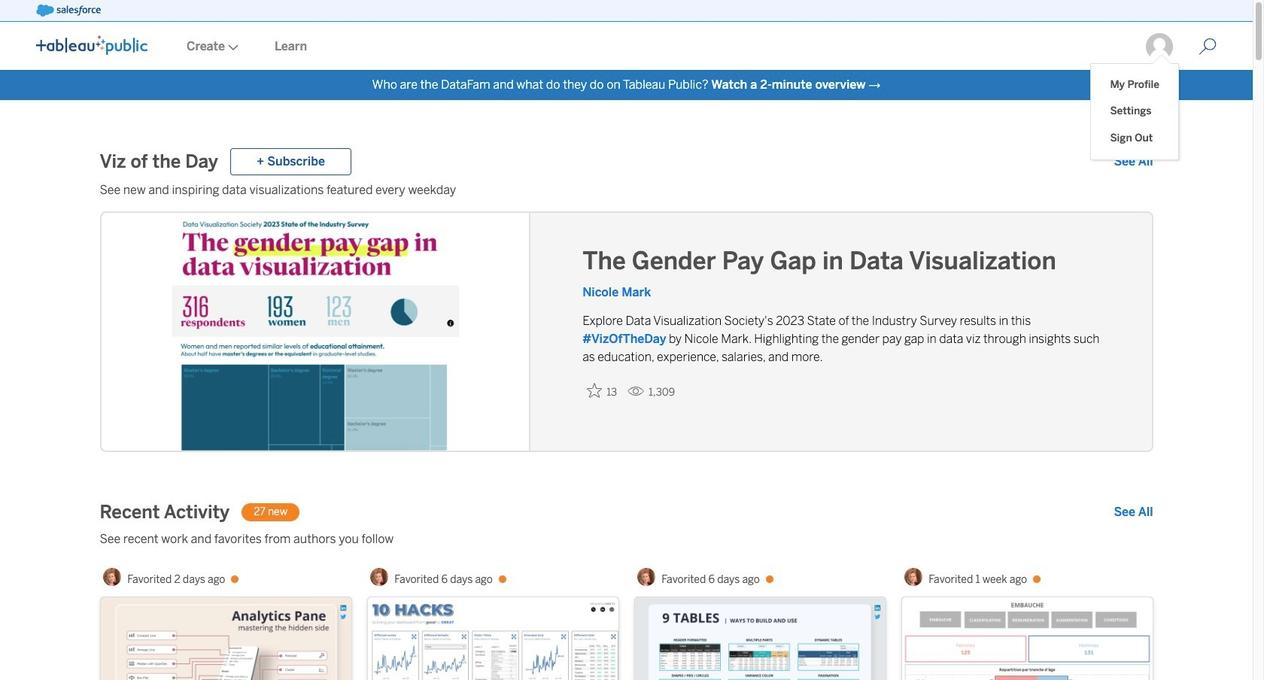 Task type: vqa. For each thing, say whether or not it's contained in the screenshot.
Add Favorite icon to the left
no



Task type: describe. For each thing, give the bounding box(es) containing it.
3 workbook thumbnail image from the left
[[635, 598, 885, 680]]

tableau public viz of the day image
[[101, 213, 531, 454]]

salesforce logo image
[[36, 5, 101, 17]]

angela drucioc image for second "workbook thumbnail" from left
[[371, 568, 389, 586]]

see new and inspiring data visualizations featured every weekday element
[[100, 181, 1153, 199]]

4 workbook thumbnail image from the left
[[902, 598, 1153, 680]]

add favorite image
[[587, 383, 602, 398]]

viz of the day heading
[[100, 150, 218, 174]]

go to search image
[[1181, 38, 1235, 56]]

list options menu
[[1092, 64, 1179, 160]]



Task type: locate. For each thing, give the bounding box(es) containing it.
2 angela drucioc image from the left
[[371, 568, 389, 586]]

angela drucioc image
[[103, 568, 121, 586], [371, 568, 389, 586], [638, 568, 656, 586], [905, 568, 923, 586]]

see all viz of the day element
[[1114, 153, 1153, 171]]

recent activity heading
[[100, 500, 230, 525]]

Add Favorite button
[[583, 379, 622, 403]]

tara.schultz image
[[1145, 32, 1175, 62]]

1 angela drucioc image from the left
[[103, 568, 121, 586]]

angela drucioc image for first "workbook thumbnail" from right
[[905, 568, 923, 586]]

1 workbook thumbnail image from the left
[[100, 598, 351, 680]]

dialog
[[1092, 54, 1179, 160]]

see recent work and favorites from authors you follow element
[[100, 531, 1153, 549]]

3 angela drucioc image from the left
[[638, 568, 656, 586]]

workbook thumbnail image
[[100, 598, 351, 680], [368, 598, 618, 680], [635, 598, 885, 680], [902, 598, 1153, 680]]

4 angela drucioc image from the left
[[905, 568, 923, 586]]

2 workbook thumbnail image from the left
[[368, 598, 618, 680]]

logo image
[[36, 35, 148, 55]]

angela drucioc image for 2nd "workbook thumbnail" from right
[[638, 568, 656, 586]]

see all recent activity element
[[1114, 503, 1153, 522]]

angela drucioc image for fourth "workbook thumbnail" from the right
[[103, 568, 121, 586]]



